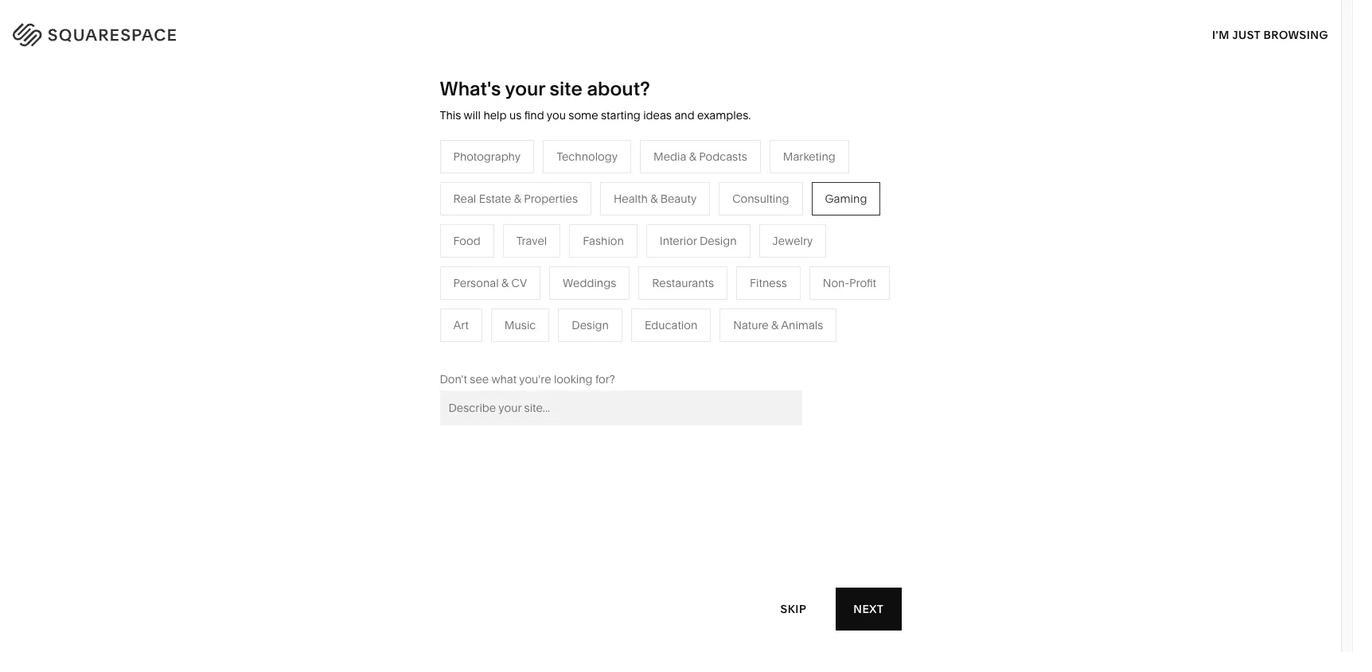 Task type: locate. For each thing, give the bounding box(es) containing it.
fashion up professional
[[401, 221, 442, 236]]

0 vertical spatial properties
[[524, 192, 578, 206]]

nature down the home
[[737, 245, 773, 259]]

interior
[[660, 234, 697, 248]]

1 vertical spatial estate
[[595, 341, 627, 355]]

nature & animals
[[737, 245, 827, 259], [734, 318, 824, 333]]

will
[[464, 108, 481, 123]]

non- down personal & cv
[[475, 293, 502, 307]]

media up events
[[569, 269, 602, 283]]

find
[[524, 108, 544, 123]]

0 horizontal spatial properties
[[524, 192, 578, 206]]

Personal & CV radio
[[440, 267, 541, 300]]

real up food
[[453, 192, 476, 206]]

ideas
[[643, 108, 672, 123]]

Marketing radio
[[770, 140, 849, 173]]

non-profit
[[823, 276, 877, 290]]

cv
[[512, 276, 527, 290]]

design inside interior design radio
[[700, 234, 737, 248]]

Real Estate & Properties radio
[[440, 182, 592, 216]]

estate inside option
[[479, 192, 511, 206]]

0 vertical spatial weddings
[[563, 276, 617, 290]]

0 vertical spatial estate
[[479, 192, 511, 206]]

photography
[[453, 150, 521, 164]]

non-
[[823, 276, 850, 290], [475, 293, 502, 307]]

1 horizontal spatial properties
[[640, 341, 694, 355]]

browsing
[[1264, 27, 1329, 42]]

& inside radio
[[772, 318, 779, 333]]

don't see what you're looking for?
[[440, 372, 615, 387]]

estate down weddings link
[[595, 341, 627, 355]]

design left the home
[[700, 234, 737, 248]]

animals
[[785, 245, 827, 259], [781, 318, 824, 333]]

fitness link
[[737, 269, 791, 283]]

profit
[[850, 276, 877, 290]]

1 vertical spatial animals
[[781, 318, 824, 333]]

design
[[700, 234, 737, 248], [572, 318, 609, 333]]

1 horizontal spatial estate
[[595, 341, 627, 355]]

personal & cv
[[453, 276, 527, 290]]

your
[[505, 77, 545, 100]]

what's your site about? this will help us find you some starting ideas and examples.
[[440, 77, 751, 123]]

i'm just browsing link
[[1213, 13, 1329, 57]]

real estate & properties down weddings link
[[569, 341, 694, 355]]

weddings down events link
[[569, 317, 623, 331]]

media & podcasts
[[654, 150, 748, 164], [569, 269, 663, 283]]

travel right services
[[517, 234, 547, 248]]

log             in link
[[1284, 25, 1322, 39]]

fitness
[[737, 269, 775, 283], [750, 276, 787, 290]]

real estate & properties up travel radio
[[453, 192, 578, 206]]

0 vertical spatial media & podcasts
[[654, 150, 748, 164]]

business
[[432, 269, 479, 283]]

media & podcasts down restaurants link
[[569, 269, 663, 283]]

about?
[[587, 77, 650, 100]]

skip button
[[763, 588, 824, 632]]

fashion inside "fashion" radio
[[583, 234, 624, 248]]

restaurants down interior
[[652, 276, 714, 290]]

Food radio
[[440, 224, 494, 258]]

weddings
[[563, 276, 617, 290], [569, 317, 623, 331]]

1 vertical spatial design
[[572, 318, 609, 333]]

real up looking
[[569, 341, 592, 355]]

starting
[[601, 108, 641, 123]]

Jewelry radio
[[759, 224, 827, 258]]

1 horizontal spatial non-
[[823, 276, 850, 290]]

examples.
[[698, 108, 751, 123]]

community
[[401, 293, 462, 307]]

personal
[[453, 276, 499, 290]]

weddings up events
[[563, 276, 617, 290]]

local business
[[401, 269, 479, 283]]

fitness inside option
[[750, 276, 787, 290]]

help
[[484, 108, 507, 123]]

nature down fitness option
[[734, 318, 769, 333]]

&
[[689, 150, 697, 164], [514, 192, 521, 206], [651, 192, 658, 206], [772, 221, 779, 236], [775, 245, 783, 259], [605, 269, 612, 283], [502, 276, 509, 290], [465, 293, 472, 307], [772, 318, 779, 333], [630, 341, 637, 355]]

local
[[401, 269, 430, 283]]

real estate & properties inside option
[[453, 192, 578, 206]]

media & podcasts down and
[[654, 150, 748, 164]]

home & decor
[[737, 221, 814, 236]]

travel
[[569, 221, 600, 236], [517, 234, 547, 248]]

& up travel radio
[[514, 192, 521, 206]]

1 horizontal spatial media
[[654, 150, 687, 164]]

1 vertical spatial nature
[[734, 318, 769, 333]]

home
[[737, 221, 770, 236]]

1 horizontal spatial design
[[700, 234, 737, 248]]

1 vertical spatial weddings
[[569, 317, 623, 331]]

& inside 'radio'
[[651, 192, 658, 206]]

looking
[[554, 372, 593, 387]]

1 horizontal spatial restaurants
[[652, 276, 714, 290]]

design down events
[[572, 318, 609, 333]]

Art radio
[[440, 309, 482, 342]]

just
[[1233, 27, 1261, 42]]

1 vertical spatial nature & animals
[[734, 318, 824, 333]]

media
[[654, 150, 687, 164], [569, 269, 602, 283]]

0 vertical spatial real estate & properties
[[453, 192, 578, 206]]

see
[[470, 372, 489, 387]]

properties up travel radio
[[524, 192, 578, 206]]

entertainment link
[[401, 341, 491, 355]]

0 horizontal spatial restaurants
[[569, 245, 631, 259]]

1 vertical spatial restaurants
[[652, 276, 714, 290]]

animals down fitness option
[[781, 318, 824, 333]]

& left cv
[[502, 276, 509, 290]]

real estate & properties
[[453, 192, 578, 206], [569, 341, 694, 355]]

Weddings radio
[[550, 267, 630, 300]]

& down the home & decor
[[775, 245, 783, 259]]

1 vertical spatial podcasts
[[615, 269, 663, 283]]

community & non-profits link
[[401, 293, 550, 307]]

podcasts down examples.
[[699, 150, 748, 164]]

site
[[550, 77, 583, 100]]

1 horizontal spatial fashion
[[583, 234, 624, 248]]

community & non-profits
[[401, 293, 534, 307]]

podcasts down restaurants link
[[615, 269, 663, 283]]

0 horizontal spatial podcasts
[[615, 269, 663, 283]]

1 vertical spatial non-
[[475, 293, 502, 307]]

nature & animals down home & decor link
[[737, 245, 827, 259]]

Photography radio
[[440, 140, 534, 173]]

design inside radio
[[572, 318, 609, 333]]

restaurants down travel link
[[569, 245, 631, 259]]

nature
[[737, 245, 773, 259], [734, 318, 769, 333]]

estate
[[479, 192, 511, 206], [595, 341, 627, 355]]

Nature & Animals radio
[[720, 309, 837, 342]]

0 vertical spatial real
[[453, 192, 476, 206]]

0 vertical spatial podcasts
[[699, 150, 748, 164]]

0 vertical spatial non-
[[823, 276, 850, 290]]

0 horizontal spatial real
[[453, 192, 476, 206]]

real
[[453, 192, 476, 206], [569, 341, 592, 355]]

nature inside radio
[[734, 318, 769, 333]]

professional
[[401, 245, 465, 259]]

Gaming radio
[[812, 182, 881, 216]]

1 vertical spatial real
[[569, 341, 592, 355]]

& right health on the top of page
[[651, 192, 658, 206]]

in
[[1310, 25, 1322, 39]]

travel up restaurants link
[[569, 221, 600, 236]]

0 horizontal spatial travel
[[517, 234, 547, 248]]

weddings link
[[569, 317, 639, 331]]

0 vertical spatial restaurants
[[569, 245, 631, 259]]

degraw element
[[484, 544, 858, 653]]

for?
[[596, 372, 615, 387]]

& down fitness option
[[772, 318, 779, 333]]

nature & animals down fitness option
[[734, 318, 824, 333]]

estate down photography
[[479, 192, 511, 206]]

properties
[[524, 192, 578, 206], [640, 341, 694, 355]]

0 vertical spatial design
[[700, 234, 737, 248]]

0 vertical spatial media
[[654, 150, 687, 164]]

restaurants
[[569, 245, 631, 259], [652, 276, 714, 290]]

1 horizontal spatial podcasts
[[699, 150, 748, 164]]

technology
[[557, 150, 618, 164]]

0 horizontal spatial estate
[[479, 192, 511, 206]]

media up beauty
[[654, 150, 687, 164]]

podcasts
[[699, 150, 748, 164], [615, 269, 663, 283]]

1 vertical spatial properties
[[640, 341, 694, 355]]

non- down nature & animals link
[[823, 276, 850, 290]]

0 horizontal spatial design
[[572, 318, 609, 333]]

animals down decor
[[785, 245, 827, 259]]

properties down the education
[[640, 341, 694, 355]]

1 vertical spatial media
[[569, 269, 602, 283]]

fashion up media & podcasts link
[[583, 234, 624, 248]]



Task type: vqa. For each thing, say whether or not it's contained in the screenshot.
Add Kearny to your favorites list ICON
no



Task type: describe. For each thing, give the bounding box(es) containing it.
1 horizontal spatial travel
[[569, 221, 600, 236]]

1 vertical spatial real estate & properties
[[569, 341, 694, 355]]

this
[[440, 108, 461, 123]]

Fitness radio
[[737, 267, 801, 300]]

0 vertical spatial nature
[[737, 245, 773, 259]]

don't
[[440, 372, 467, 387]]

decor
[[782, 221, 814, 236]]

interior design
[[660, 234, 737, 248]]

degraw image
[[484, 544, 858, 653]]

Non-Profit radio
[[810, 267, 890, 300]]

real inside option
[[453, 192, 476, 206]]

& down restaurants link
[[605, 269, 612, 283]]

animals inside radio
[[781, 318, 824, 333]]

restaurants inside radio
[[652, 276, 714, 290]]

i'm
[[1213, 27, 1230, 42]]

log
[[1284, 25, 1307, 39]]

home & decor link
[[737, 221, 830, 236]]

0 vertical spatial nature & animals
[[737, 245, 827, 259]]

professional services
[[401, 245, 513, 259]]

non- inside option
[[823, 276, 850, 290]]

1 vertical spatial media & podcasts
[[569, 269, 663, 283]]

beauty
[[661, 192, 697, 206]]

1 horizontal spatial real
[[569, 341, 592, 355]]

0 horizontal spatial media
[[569, 269, 602, 283]]

media inside media & podcasts option
[[654, 150, 687, 164]]

marketing
[[783, 150, 836, 164]]

events
[[569, 293, 604, 307]]

music
[[505, 318, 536, 333]]

real estate & properties link
[[569, 341, 710, 355]]

professional services link
[[401, 245, 529, 259]]

& down and
[[689, 150, 697, 164]]

Don't see what you're looking for? field
[[440, 391, 802, 426]]

0 horizontal spatial non-
[[475, 293, 502, 307]]

media & podcasts link
[[569, 269, 679, 283]]

consulting
[[733, 192, 790, 206]]

health
[[614, 192, 648, 206]]

education
[[645, 318, 698, 333]]

& down personal
[[465, 293, 472, 307]]

Restaurants radio
[[639, 267, 728, 300]]

services
[[468, 245, 513, 259]]

you're
[[519, 372, 551, 387]]

us
[[510, 108, 522, 123]]

entertainment
[[401, 341, 475, 355]]

Design radio
[[558, 309, 623, 342]]

Education radio
[[631, 309, 711, 342]]

nature & animals inside the nature & animals radio
[[734, 318, 824, 333]]

fashion link
[[401, 221, 458, 236]]

food
[[453, 234, 481, 248]]

what's
[[440, 77, 501, 100]]

properties inside option
[[524, 192, 578, 206]]

log             in
[[1284, 25, 1322, 39]]

media & podcasts inside option
[[654, 150, 748, 164]]

squarespace logo image
[[32, 19, 209, 45]]

you
[[547, 108, 566, 123]]

i'm just browsing
[[1213, 27, 1329, 42]]

next
[[854, 602, 884, 617]]

0 horizontal spatial fashion
[[401, 221, 442, 236]]

profits
[[502, 293, 534, 307]]

nature & animals link
[[737, 245, 843, 259]]

some
[[569, 108, 598, 123]]

podcasts inside option
[[699, 150, 748, 164]]

travel link
[[569, 221, 616, 236]]

travel inside radio
[[517, 234, 547, 248]]

local business link
[[401, 269, 495, 283]]

squarespace logo link
[[32, 19, 290, 45]]

what
[[492, 372, 517, 387]]

Media & Podcasts radio
[[640, 140, 761, 173]]

Health & Beauty radio
[[600, 182, 710, 216]]

Fashion radio
[[570, 224, 638, 258]]

& down weddings link
[[630, 341, 637, 355]]

Interior Design radio
[[646, 224, 751, 258]]

jewelry
[[773, 234, 813, 248]]

gaming
[[825, 192, 867, 206]]

next button
[[836, 588, 902, 631]]

restaurants link
[[569, 245, 647, 259]]

weddings inside option
[[563, 276, 617, 290]]

and
[[675, 108, 695, 123]]

& right the home
[[772, 221, 779, 236]]

Music radio
[[491, 309, 550, 342]]

Consulting radio
[[719, 182, 803, 216]]

health & beauty
[[614, 192, 697, 206]]

Travel radio
[[503, 224, 561, 258]]

0 vertical spatial animals
[[785, 245, 827, 259]]

Technology radio
[[543, 140, 631, 173]]

events link
[[569, 293, 620, 307]]

skip
[[781, 602, 807, 617]]

art
[[453, 318, 469, 333]]



